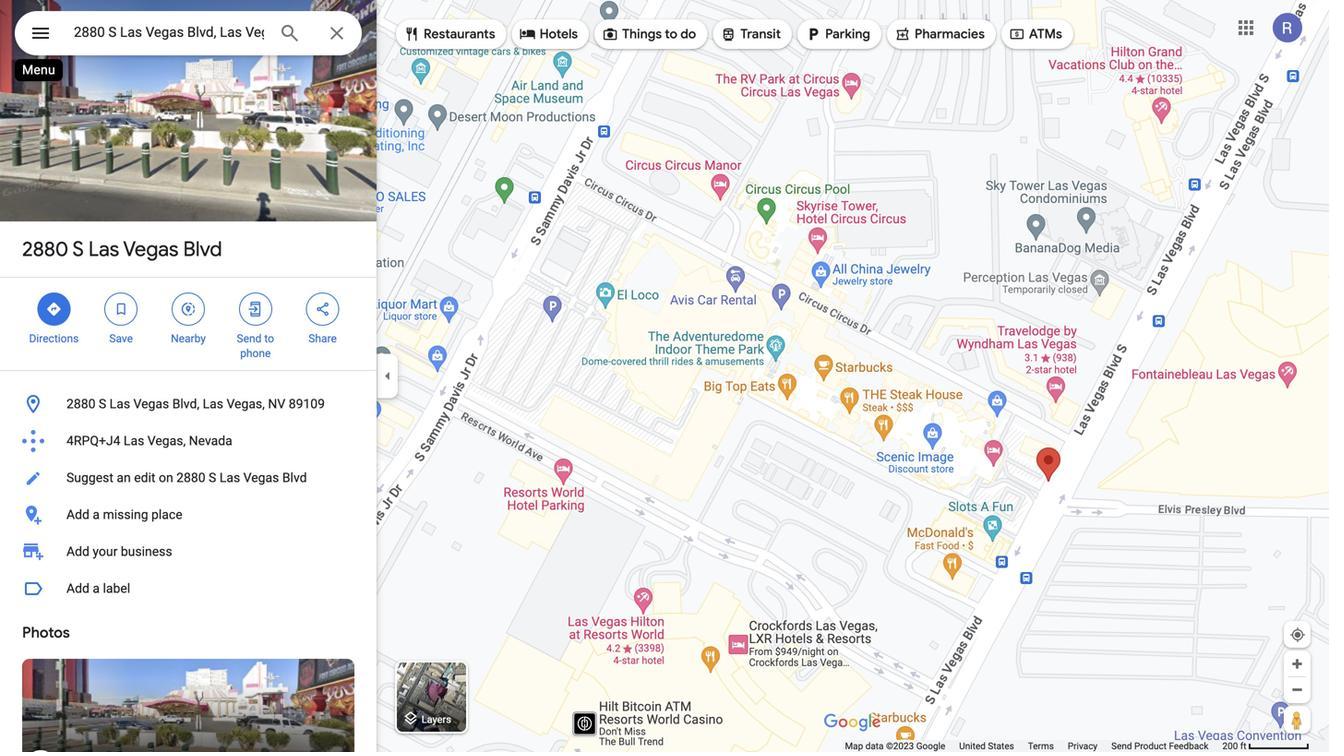 Task type: locate. For each thing, give the bounding box(es) containing it.
send product feedback
[[1112, 741, 1209, 752]]

3 add from the top
[[66, 581, 89, 596]]

las inside '4rpq+j4 las vegas, nevada' button
[[124, 433, 144, 449]]

zoom out image
[[1291, 683, 1305, 697]]

2 vertical spatial vegas
[[243, 470, 279, 486]]

add down suggest
[[66, 507, 89, 523]]

2880 s las vegas blvd main content
[[0, 0, 377, 752]]

to inside send to phone
[[264, 332, 274, 345]]

footer containing map data ©2023 google
[[845, 740, 1223, 752]]

parking
[[825, 26, 871, 42]]

google
[[917, 741, 946, 752]]

1 horizontal spatial send
[[1112, 741, 1132, 752]]

phone
[[240, 347, 271, 360]]

las up an
[[124, 433, 144, 449]]

send up the phone
[[237, 332, 262, 345]]

do
[[681, 26, 696, 42]]

a for missing
[[93, 507, 100, 523]]

2880 for 2880 s las vegas blvd, las vegas, nv 89109
[[66, 397, 96, 412]]

1 horizontal spatial to
[[665, 26, 678, 42]]

200 ft button
[[1223, 741, 1310, 752]]

2880 s las vegas blvd, las vegas, nv 89109
[[66, 397, 325, 412]]


[[314, 299, 331, 319]]

blvd down 89109
[[282, 470, 307, 486]]

None field
[[74, 21, 264, 43]]

las right blvd,
[[203, 397, 223, 412]]

privacy button
[[1068, 740, 1098, 752]]

data
[[866, 741, 884, 752]]

las down nevada
[[220, 470, 240, 486]]

vegas down nv
[[243, 470, 279, 486]]

to left do
[[665, 26, 678, 42]]

las
[[89, 236, 119, 262], [110, 397, 130, 412], [203, 397, 223, 412], [124, 433, 144, 449], [220, 470, 240, 486]]

1 vertical spatial blvd
[[282, 470, 307, 486]]

nevada
[[189, 433, 232, 449]]

business
[[121, 544, 172, 559]]

google maps element
[[0, 0, 1329, 752]]

0 horizontal spatial to
[[264, 332, 274, 345]]

 restaurants
[[403, 24, 495, 44]]

 atms
[[1009, 24, 1063, 44]]

4rpq+j4
[[66, 433, 120, 449]]

0 horizontal spatial send
[[237, 332, 262, 345]]

2880 right on
[[176, 470, 206, 486]]

zoom in image
[[1291, 657, 1305, 671]]

google account: ruby anderson  
(rubyanndersson@gmail.com) image
[[1273, 13, 1303, 43]]

nearby
[[171, 332, 206, 345]]

add a missing place button
[[0, 497, 377, 534]]

0 horizontal spatial s
[[72, 236, 84, 262]]

0 vertical spatial a
[[93, 507, 100, 523]]

2 add from the top
[[66, 544, 89, 559]]

send for send to phone
[[237, 332, 262, 345]]

blvd
[[183, 236, 222, 262], [282, 470, 307, 486]]

restaurants
[[424, 26, 495, 42]]

add
[[66, 507, 89, 523], [66, 544, 89, 559], [66, 581, 89, 596]]

1 horizontal spatial blvd
[[282, 470, 307, 486]]

show your location image
[[1290, 627, 1306, 644]]

to up the phone
[[264, 332, 274, 345]]

0 horizontal spatial vegas,
[[147, 433, 186, 449]]

s for 2880 s las vegas blvd, las vegas, nv 89109
[[99, 397, 106, 412]]

terms
[[1028, 741, 1054, 752]]

1 vertical spatial vegas
[[133, 397, 169, 412]]

 parking
[[805, 24, 871, 44]]

s
[[72, 236, 84, 262], [99, 397, 106, 412], [209, 470, 216, 486]]

add for add your business
[[66, 544, 89, 559]]

1 horizontal spatial s
[[99, 397, 106, 412]]

1 vertical spatial s
[[99, 397, 106, 412]]

4rpq+j4 las vegas, nevada button
[[0, 423, 377, 460]]

blvd,
[[172, 397, 200, 412]]

2880 up  on the top left of page
[[22, 236, 68, 262]]

2 vertical spatial add
[[66, 581, 89, 596]]

0 vertical spatial to
[[665, 26, 678, 42]]

1 a from the top
[[93, 507, 100, 523]]

1 horizontal spatial vegas,
[[227, 397, 265, 412]]

©2023
[[886, 741, 914, 752]]

2 vertical spatial s
[[209, 470, 216, 486]]

0 vertical spatial 2880
[[22, 236, 68, 262]]

send product feedback button
[[1112, 740, 1209, 752]]

vegas up 
[[123, 236, 179, 262]]

0 vertical spatial s
[[72, 236, 84, 262]]

1 vertical spatial send
[[1112, 741, 1132, 752]]

2 a from the top
[[93, 581, 100, 596]]

a for label
[[93, 581, 100, 596]]

1 vertical spatial to
[[264, 332, 274, 345]]

a left the label
[[93, 581, 100, 596]]

footer
[[845, 740, 1223, 752]]

2880 S Las Vegas Blvd, Las Vegas, NV 89109 field
[[15, 11, 362, 55]]

send inside send to phone
[[237, 332, 262, 345]]

terms button
[[1028, 740, 1054, 752]]

1 vertical spatial add
[[66, 544, 89, 559]]

blvd up 
[[183, 236, 222, 262]]

an
[[117, 470, 131, 486]]

 hotels
[[519, 24, 578, 44]]

add left the label
[[66, 581, 89, 596]]

transit
[[741, 26, 781, 42]]

a left missing
[[93, 507, 100, 523]]

0 vertical spatial vegas,
[[227, 397, 265, 412]]

save
[[109, 332, 133, 345]]

send left product
[[1112, 741, 1132, 752]]

footer inside google maps element
[[845, 740, 1223, 752]]

 transit
[[720, 24, 781, 44]]

add for add a label
[[66, 581, 89, 596]]

privacy
[[1068, 741, 1098, 752]]

0 vertical spatial add
[[66, 507, 89, 523]]

place
[[151, 507, 182, 523]]

1 vertical spatial 2880
[[66, 397, 96, 412]]

united states
[[960, 741, 1014, 752]]

suggest an edit on 2880 s las vegas blvd
[[66, 470, 307, 486]]

vegas,
[[227, 397, 265, 412], [147, 433, 186, 449]]


[[247, 299, 264, 319]]

nv
[[268, 397, 286, 412]]

hotels
[[540, 26, 578, 42]]

send inside button
[[1112, 741, 1132, 752]]

send
[[237, 332, 262, 345], [1112, 741, 1132, 752]]

vegas left blvd,
[[133, 397, 169, 412]]

add left the your in the bottom left of the page
[[66, 544, 89, 559]]

to
[[665, 26, 678, 42], [264, 332, 274, 345]]

2880
[[22, 236, 68, 262], [66, 397, 96, 412], [176, 470, 206, 486]]

blvd inside suggest an edit on 2880 s las vegas blvd button
[[282, 470, 307, 486]]

a
[[93, 507, 100, 523], [93, 581, 100, 596]]


[[895, 24, 911, 44]]

0 vertical spatial send
[[237, 332, 262, 345]]

vegas, left nv
[[227, 397, 265, 412]]

missing
[[103, 507, 148, 523]]

 things to do
[[602, 24, 696, 44]]

2880 up 4rpq+j4
[[66, 397, 96, 412]]

vegas, up on
[[147, 433, 186, 449]]

0 vertical spatial blvd
[[183, 236, 222, 262]]

0 vertical spatial vegas
[[123, 236, 179, 262]]

vegas
[[123, 236, 179, 262], [133, 397, 169, 412], [243, 470, 279, 486]]

1 vertical spatial a
[[93, 581, 100, 596]]

1 add from the top
[[66, 507, 89, 523]]

label
[[103, 581, 130, 596]]

2 horizontal spatial s
[[209, 470, 216, 486]]



Task type: describe. For each thing, give the bounding box(es) containing it.
add a label
[[66, 581, 130, 596]]


[[519, 24, 536, 44]]

feedback
[[1169, 741, 1209, 752]]

united states button
[[960, 740, 1014, 752]]

united
[[960, 741, 986, 752]]

89109
[[289, 397, 325, 412]]


[[30, 20, 52, 47]]

directions
[[29, 332, 79, 345]]

1 vertical spatial vegas,
[[147, 433, 186, 449]]


[[180, 299, 197, 319]]

map
[[845, 741, 863, 752]]

on
[[159, 470, 173, 486]]

none field inside 2880 s las vegas blvd, las vegas, nv 89109 "field"
[[74, 21, 264, 43]]

your
[[93, 544, 118, 559]]

show street view coverage image
[[1284, 706, 1311, 734]]

add a label button
[[0, 571, 377, 607]]

200 ft
[[1223, 741, 1247, 752]]

send to phone
[[237, 332, 274, 360]]

2880 s las vegas blvd
[[22, 236, 222, 262]]

2880 s las vegas blvd, las vegas, nv 89109 button
[[0, 386, 377, 423]]

0 horizontal spatial blvd
[[183, 236, 222, 262]]

add your business link
[[0, 534, 377, 571]]

las up 
[[89, 236, 119, 262]]

4rpq+j4 las vegas, nevada
[[66, 433, 232, 449]]

share
[[309, 332, 337, 345]]

edit
[[134, 470, 156, 486]]


[[403, 24, 420, 44]]

vegas for blvd
[[123, 236, 179, 262]]

layers
[[422, 714, 451, 726]]

states
[[988, 741, 1014, 752]]


[[1009, 24, 1026, 44]]

las inside suggest an edit on 2880 s las vegas blvd button
[[220, 470, 240, 486]]

200
[[1223, 741, 1238, 752]]


[[805, 24, 822, 44]]

suggest an edit on 2880 s las vegas blvd button
[[0, 460, 377, 497]]

map data ©2023 google
[[845, 741, 946, 752]]


[[46, 299, 62, 319]]

send for send product feedback
[[1112, 741, 1132, 752]]

suggest
[[66, 470, 114, 486]]


[[602, 24, 619, 44]]

actions for 2880 s las vegas blvd region
[[0, 278, 377, 370]]

add a missing place
[[66, 507, 182, 523]]

product
[[1135, 741, 1167, 752]]


[[720, 24, 737, 44]]

pharmacies
[[915, 26, 985, 42]]

atms
[[1029, 26, 1063, 42]]

 button
[[15, 11, 66, 59]]

2880 for 2880 s las vegas blvd
[[22, 236, 68, 262]]

ft
[[1241, 741, 1247, 752]]

photos
[[22, 624, 70, 643]]

s for 2880 s las vegas blvd
[[72, 236, 84, 262]]

collapse side panel image
[[378, 366, 398, 386]]

to inside  things to do
[[665, 26, 678, 42]]

things
[[622, 26, 662, 42]]

add for add a missing place
[[66, 507, 89, 523]]

vegas for blvd,
[[133, 397, 169, 412]]

las up 4rpq+j4
[[110, 397, 130, 412]]


[[113, 299, 129, 319]]

 pharmacies
[[895, 24, 985, 44]]

2 vertical spatial 2880
[[176, 470, 206, 486]]

 search field
[[15, 11, 362, 59]]

add your business
[[66, 544, 172, 559]]



Task type: vqa. For each thing, say whether or not it's contained in the screenshot.


